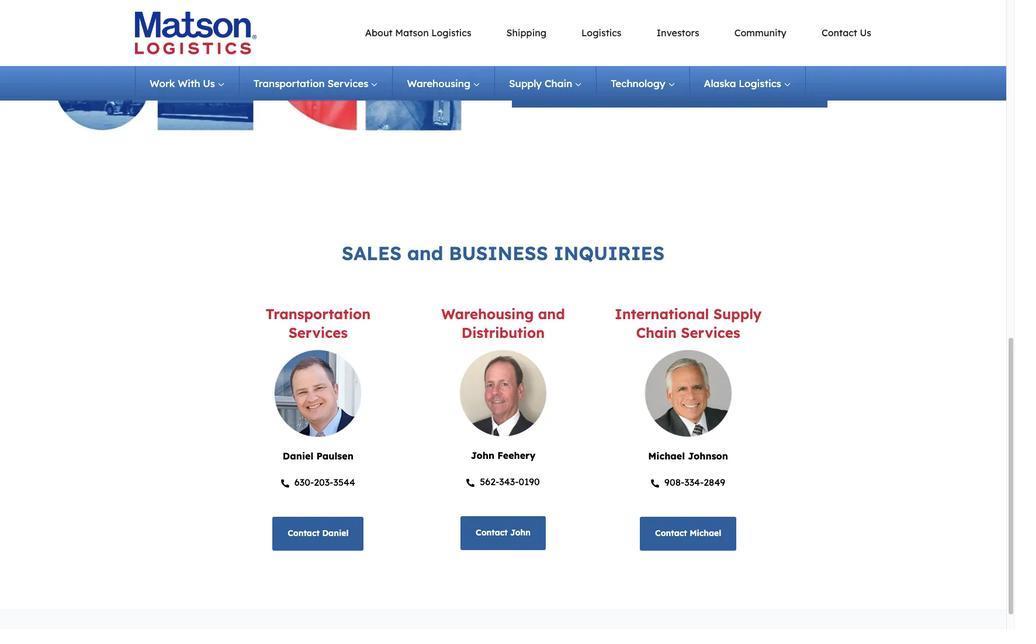 Task type: vqa. For each thing, say whether or not it's contained in the screenshot.
Supply inside international supply chain services
yes



Task type: locate. For each thing, give the bounding box(es) containing it.
0 vertical spatial transportation services
[[254, 77, 369, 89]]

0 vertical spatial warehousing
[[407, 77, 471, 89]]

alaska
[[704, 77, 736, 89]]

2849
[[704, 477, 726, 488]]

michael
[[649, 450, 685, 462], [690, 528, 722, 539]]

warehousing link
[[393, 66, 495, 101]]

michael up 908-
[[649, 450, 685, 462]]

contact
[[822, 27, 858, 38], [476, 528, 508, 538], [288, 528, 320, 539], [655, 528, 688, 539]]

contact john
[[476, 528, 531, 538]]

and for business
[[408, 241, 444, 265]]

daniel up 630- on the bottom left of the page
[[283, 450, 314, 462]]

and inside warehousing and distribution
[[538, 305, 565, 323]]

daniel paulsen
[[283, 450, 354, 462]]

3544
[[334, 477, 355, 488]]

and
[[408, 241, 444, 265], [538, 305, 565, 323]]

1 vertical spatial transportation services
[[266, 305, 371, 342]]

contact inside menu
[[822, 27, 858, 38]]

1 vertical spatial chain
[[637, 324, 677, 342]]

1 horizontal spatial john
[[511, 528, 531, 538]]

1 horizontal spatial daniel
[[322, 528, 349, 539]]

transportation services
[[254, 77, 369, 89], [266, 305, 371, 342]]

warehousing
[[407, 77, 471, 89], [442, 305, 534, 323]]

supply inside the international supply chain services
[[714, 305, 762, 323]]

1 vertical spatial warehousing
[[442, 305, 534, 323]]

supply
[[509, 77, 542, 89], [714, 305, 762, 323]]

0 horizontal spatial supply
[[509, 77, 542, 89]]

john feehery
[[471, 449, 536, 461]]

john down 0190
[[511, 528, 531, 538]]

and right sales
[[408, 241, 444, 265]]

contact for transportation services
[[288, 528, 320, 539]]

supply chain
[[509, 77, 573, 89]]

630-203-3544
[[289, 477, 355, 488]]

alaska logistics link
[[690, 66, 806, 101]]

908-
[[665, 477, 685, 488]]

warehousing down the about matson logistics link
[[407, 77, 471, 89]]

0 vertical spatial and
[[408, 241, 444, 265]]

0 vertical spatial michael
[[649, 450, 685, 462]]

562-343-0190
[[475, 476, 540, 488]]

1 vertical spatial and
[[538, 305, 565, 323]]

services inside the transportation services
[[289, 324, 348, 342]]

services inside the international supply chain services
[[681, 324, 741, 342]]

None submit
[[640, 47, 700, 79]]

us
[[860, 27, 872, 38], [203, 77, 215, 89]]

distribution
[[462, 324, 545, 342]]

john
[[471, 449, 495, 461], [511, 528, 531, 538]]

0 horizontal spatial and
[[408, 241, 444, 265]]

contact us link
[[822, 27, 872, 38]]

0 horizontal spatial daniel
[[283, 450, 314, 462]]

1 horizontal spatial chain
[[637, 324, 677, 342]]

contact for international supply chain services
[[655, 528, 688, 539]]

feehery
[[498, 449, 536, 461]]

1 horizontal spatial supply
[[714, 305, 762, 323]]

1 vertical spatial menu
[[135, 66, 806, 101]]

services
[[328, 77, 369, 89], [289, 324, 348, 342], [681, 324, 741, 342]]

1 vertical spatial us
[[203, 77, 215, 89]]

0 horizontal spatial chain
[[545, 77, 573, 89]]

warehousing inside warehousing and distribution
[[442, 305, 534, 323]]

1 vertical spatial michael
[[690, 528, 722, 539]]

menu
[[281, 26, 872, 40], [135, 66, 806, 101]]

warehousing up distribution
[[442, 305, 534, 323]]

john up the 562-
[[471, 449, 495, 461]]

0 vertical spatial supply
[[509, 77, 542, 89]]

1 horizontal spatial and
[[538, 305, 565, 323]]

contact us
[[822, 27, 872, 38]]

1 vertical spatial john
[[511, 528, 531, 538]]

michael down 2849
[[690, 528, 722, 539]]

0 vertical spatial john
[[471, 449, 495, 461]]

transportation
[[254, 77, 325, 89], [266, 305, 371, 323]]

chain inside menu
[[545, 77, 573, 89]]

2 horizontal spatial logistics
[[739, 77, 782, 89]]

chain
[[545, 77, 573, 89], [637, 324, 677, 342]]

about matson logistics link
[[365, 27, 472, 38]]

1 vertical spatial daniel
[[322, 528, 349, 539]]

matson
[[395, 27, 429, 38]]

michael johnson image
[[645, 349, 732, 437]]

work with us
[[150, 77, 215, 89]]

john feehery image
[[460, 349, 547, 437]]

334-
[[685, 477, 704, 488]]

0 vertical spatial menu
[[281, 26, 872, 40]]

logistics
[[432, 27, 472, 38], [582, 27, 622, 38], [739, 77, 782, 89]]

0 horizontal spatial us
[[203, 77, 215, 89]]

technology link
[[597, 66, 690, 101]]

daniel down 3544
[[322, 528, 349, 539]]

0 vertical spatial us
[[860, 27, 872, 38]]

inquiries
[[554, 241, 665, 265]]

logistics link
[[582, 27, 622, 38]]

community link
[[735, 27, 787, 38]]

0 vertical spatial transportation
[[254, 77, 325, 89]]

daniel
[[283, 450, 314, 462], [322, 528, 349, 539]]

paulsen
[[317, 450, 354, 462]]

contact daniel
[[288, 528, 349, 539]]

and up distribution
[[538, 305, 565, 323]]

1 vertical spatial supply
[[714, 305, 762, 323]]

shipping link
[[507, 27, 547, 38]]

1 horizontal spatial michael
[[690, 528, 722, 539]]

warehousing inside menu
[[407, 77, 471, 89]]

shipping
[[507, 27, 547, 38]]

1 horizontal spatial us
[[860, 27, 872, 38]]

0 vertical spatial chain
[[545, 77, 573, 89]]



Task type: describe. For each thing, give the bounding box(es) containing it.
0 horizontal spatial logistics
[[432, 27, 472, 38]]

0190
[[519, 476, 540, 488]]

0 vertical spatial daniel
[[283, 450, 314, 462]]

warehousing for warehousing and distribution
[[442, 305, 534, 323]]

transportation inside menu
[[254, 77, 325, 89]]

international supply chain services
[[615, 305, 762, 342]]

contact michael link
[[640, 517, 737, 551]]

work with us link
[[135, 66, 240, 101]]

johnson
[[688, 450, 729, 462]]

1 vertical spatial transportation
[[266, 305, 371, 323]]

contact daniel link
[[273, 517, 364, 551]]

about matson logistics
[[365, 27, 472, 38]]

contact michael
[[655, 528, 722, 539]]

0 horizontal spatial john
[[471, 449, 495, 461]]

transportation services inside transportation services link
[[254, 77, 369, 89]]

warehousing and distribution
[[442, 305, 565, 342]]

supply chain link
[[495, 66, 597, 101]]

0 horizontal spatial michael
[[649, 450, 685, 462]]

daniel paulsen image
[[274, 349, 362, 437]]

work
[[150, 77, 175, 89]]

contact for warehousing and distribution
[[476, 528, 508, 538]]

transportation services link
[[240, 66, 393, 101]]

community
[[735, 27, 787, 38]]

menu containing work with us
[[135, 66, 806, 101]]

michael johnson
[[649, 450, 729, 462]]

562-
[[480, 476, 500, 488]]

contact john link
[[461, 516, 546, 550]]

warehousing for warehousing
[[407, 77, 471, 89]]

343-
[[500, 476, 519, 488]]

sales and business inquiries
[[342, 241, 665, 265]]

908-334-2849
[[660, 477, 726, 488]]

and for distribution
[[538, 305, 565, 323]]

investors link
[[657, 27, 700, 38]]

203-
[[314, 477, 334, 488]]

630-
[[295, 477, 314, 488]]

supply inside supply chain link
[[509, 77, 542, 89]]

1 horizontal spatial logistics
[[582, 27, 622, 38]]

about
[[365, 27, 393, 38]]

with
[[178, 77, 200, 89]]

international
[[615, 305, 710, 323]]

alaska logistics
[[704, 77, 782, 89]]

services inside transportation services link
[[328, 77, 369, 89]]

sales
[[342, 241, 402, 265]]

chain inside the international supply chain services
[[637, 324, 677, 342]]

business
[[449, 241, 548, 265]]

investors
[[657, 27, 700, 38]]

menu containing about matson logistics
[[281, 26, 872, 40]]

technology
[[611, 77, 666, 89]]



